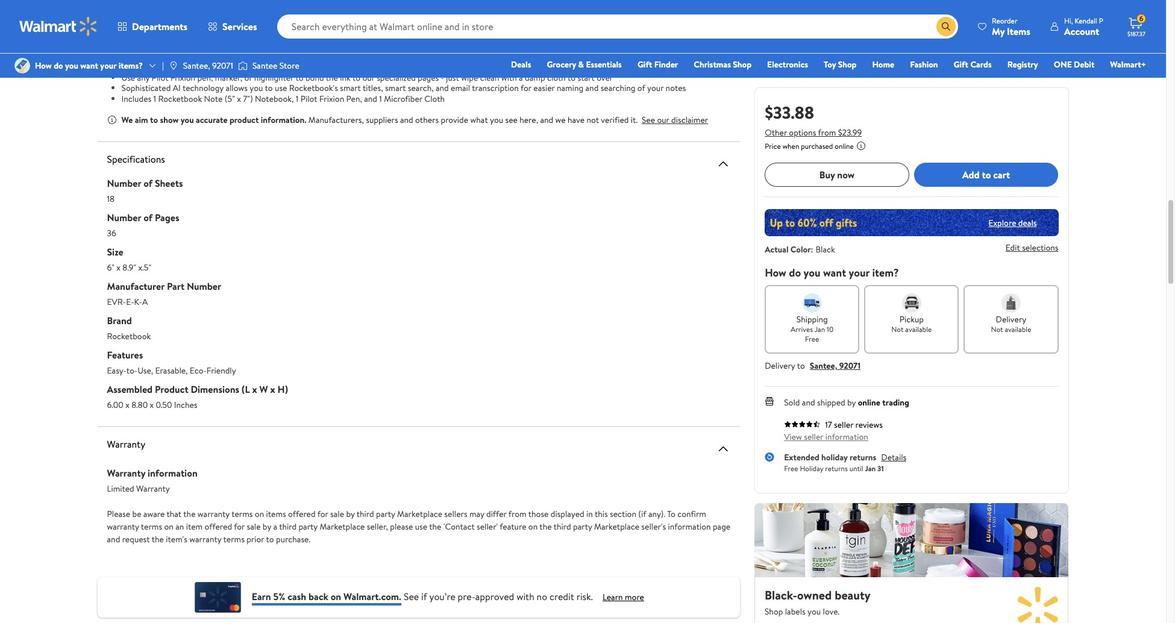 Task type: describe. For each thing, give the bounding box(es) containing it.
please be aware that the warranty terms on items offered for sale by third party marketplace sellers may differ from those displayed in this section (if any). to confirm warranty terms on an item offered for sale by a third party marketplace seller, please use the 'contact seller' feature on the third party marketplace seller's information page and request the item's warranty terms prior to purchase.
[[107, 508, 731, 546]]

1 vertical spatial number
[[107, 211, 141, 224]]

0 horizontal spatial offered
[[205, 521, 232, 533]]

to left start
[[568, 71, 576, 84]]

used
[[482, 40, 499, 52]]

be inside the please be aware that the warranty terms on items offered for sale by third party marketplace sellers may differ from those displayed in this section (if any). to confirm warranty terms on an item offered for sale by a third party marketplace seller, please use the 'contact seller' feature on the third party marketplace seller's information page and request the item's warranty terms prior to purchase.
[[132, 508, 141, 520]]

to inside button
[[982, 168, 991, 181]]

application
[[167, 61, 207, 73]]

aware
[[143, 508, 165, 520]]

christmas shop
[[694, 58, 752, 71]]

naming
[[557, 82, 584, 94]]

sellers
[[445, 508, 468, 520]]

prior
[[247, 534, 264, 546]]

details button
[[882, 452, 907, 464]]

for left ios
[[209, 61, 220, 73]]

view seller information link
[[785, 431, 869, 443]]

available for delivery
[[1005, 324, 1032, 335]]

ios
[[222, 61, 235, 73]]

0 vertical spatial rocketbook
[[121, 61, 165, 73]]

dropbox,
[[388, 50, 422, 62]]

an
[[176, 521, 184, 533]]

0 vertical spatial cloth
[[639, 40, 658, 52]]

2 horizontal spatial marketplace
[[594, 521, 640, 533]]

legal information image
[[857, 141, 866, 151]]

on down those
[[529, 521, 538, 533]]

aim
[[135, 114, 148, 126]]

0 vertical spatial santee,
[[183, 60, 210, 72]]

1 vertical spatial rocketbook
[[158, 93, 202, 105]]

for right items
[[318, 508, 328, 520]]

registry
[[1008, 58, 1039, 71]]

1 horizontal spatial see
[[642, 114, 655, 126]]

2 horizontal spatial third
[[554, 521, 571, 533]]

and left email on the top
[[436, 82, 449, 94]]

item
[[186, 521, 203, 533]]

1 vertical spatial warranty
[[107, 521, 139, 533]]

 image for how do you want your items?
[[14, 58, 30, 74]]

section
[[610, 508, 637, 520]]

rocketbook's
[[289, 82, 338, 94]]

seller for 17
[[834, 419, 854, 431]]

to
[[667, 508, 676, 520]]

on left items
[[255, 508, 264, 520]]

1 vertical spatial online
[[858, 397, 881, 409]]

and right grid
[[384, 40, 397, 52]]

1 vertical spatial of
[[144, 177, 153, 190]]

reusable
[[157, 19, 187, 31]]

for left easier
[[521, 82, 532, 94]]

0 horizontal spatial clean
[[480, 71, 500, 84]]

1 horizontal spatial clean
[[572, 40, 591, 52]]

information.
[[261, 114, 307, 126]]

1 vertical spatial pilot
[[301, 93, 318, 105]]

free for shipping
[[806, 334, 820, 344]]

sold
[[785, 397, 800, 409]]

please
[[390, 521, 413, 533]]

may
[[470, 508, 485, 520]]

intent image for shipping image
[[803, 294, 822, 313]]

to inside the please be aware that the warranty terms on items offered for sale by third party marketplace sellers may differ from those displayed in this section (if any). to confirm warranty terms on an item offered for sale by a third party marketplace seller, please use the 'contact seller' feature on the third party marketplace seller's information page and request the item's warranty terms prior to purchase.
[[266, 534, 274, 546]]

and inside the please be aware that the warranty terms on items offered for sale by third party marketplace sellers may differ from those displayed in this section (if any). to confirm warranty terms on an item offered for sale by a third party marketplace seller, please use the 'contact seller' feature on the third party marketplace seller's information page and request the item's warranty terms prior to purchase.
[[107, 534, 120, 546]]

explore deals link
[[984, 212, 1042, 234]]

notebook,
[[255, 93, 294, 105]]

size
[[107, 245, 123, 259]]

free for extended
[[785, 463, 799, 474]]

seller'
[[477, 521, 498, 533]]

pickup
[[900, 314, 924, 326]]

ai
[[173, 82, 181, 94]]

to left bond
[[296, 71, 304, 84]]

0 vertical spatial pilot
[[152, 71, 169, 84]]

2 horizontal spatial information
[[826, 431, 869, 443]]

17
[[826, 419, 832, 431]]

0 horizontal spatial -
[[208, 40, 211, 52]]

view
[[785, 431, 802, 443]]

pre-
[[458, 590, 476, 603]]

0 vertical spatial number
[[107, 177, 141, 190]]

and left others
[[400, 114, 413, 126]]

from inside $33.88 other options from $23.99
[[818, 127, 836, 139]]

intent image for delivery image
[[1002, 294, 1021, 313]]

x inside no more wasting paper - this 36-page environmentally-friendly dot-grid and lined notebook can be used endlessly by wiping clean with a damp cloth blast your handwritten notes to popular cloud services like google drive, dropbox, evernote, box, onenote, slack, icloud, imessage, email, and more using the free rocketbook application for ios and android use any pilot frixion pen, marker, or highlighter to bond the ink to our specialized pages - just wipe clean with a damp cloth to start over sophisticated ai technology allows you to use rocketbook's smart titles, smart search, and email transcription for easier naming and searching of your notes includes 1 rocketbook note (5" x 7") notebook, 1 pilot frixion pen, and 1 microfiber cloth
[[237, 93, 241, 105]]

assembled
[[107, 383, 153, 396]]

you left see
[[490, 114, 504, 126]]

1 horizontal spatial -
[[441, 71, 444, 84]]

the left free
[[686, 50, 698, 62]]

by inside no more wasting paper - this 36-page environmentally-friendly dot-grid and lined notebook can be used endlessly by wiping clean with a damp cloth blast your handwritten notes to popular cloud services like google drive, dropbox, evernote, box, onenote, slack, icloud, imessage, email, and more using the free rocketbook application for ios and android use any pilot frixion pen, marker, or highlighter to bond the ink to our specialized pages - just wipe clean with a damp cloth to start over sophisticated ai technology allows you to use rocketbook's smart titles, smart search, and email transcription for easier naming and searching of your notes includes 1 rocketbook note (5" x 7") notebook, 1 pilot frixion pen, and 1 microfiber cloth
[[536, 40, 544, 52]]

request
[[122, 534, 150, 546]]

1 vertical spatial our
[[657, 114, 670, 126]]

1 horizontal spatial 92071
[[840, 360, 861, 372]]

and right ios
[[237, 61, 250, 73]]

0 vertical spatial 92071
[[212, 60, 233, 72]]

from inside the please be aware that the warranty terms on items offered for sale by third party marketplace sellers may differ from those displayed in this section (if any). to confirm warranty terms on an item offered for sale by a third party marketplace seller, please use the 'contact seller' feature on the third party marketplace seller's information page and request the item's warranty terms prior to purchase.
[[509, 508, 527, 520]]

one debit link
[[1049, 58, 1101, 71]]

on right back at the bottom left
[[331, 590, 341, 603]]

you down walmart image
[[65, 60, 78, 72]]

do for how do you want your item?
[[789, 265, 801, 280]]

gift for gift finder
[[638, 58, 653, 71]]

17 seller reviews
[[826, 419, 883, 431]]

2 vertical spatial number
[[187, 280, 221, 293]]

x right (l
[[252, 383, 257, 396]]

0 horizontal spatial cloth
[[547, 71, 566, 84]]

walmart image
[[19, 17, 98, 36]]

wipe
[[461, 71, 478, 84]]

item's
[[166, 534, 187, 546]]

here,
[[520, 114, 538, 126]]

jan inside shipping arrives jan 10 free
[[815, 324, 826, 335]]

this inside no more wasting paper - this 36-page environmentally-friendly dot-grid and lined notebook can be used endlessly by wiping clean with a damp cloth blast your handwritten notes to popular cloud services like google drive, dropbox, evernote, box, onenote, slack, icloud, imessage, email, and more using the free rocketbook application for ios and android use any pilot frixion pen, marker, or highlighter to bond the ink to our specialized pages - just wipe clean with a damp cloth to start over sophisticated ai technology allows you to use rocketbook's smart titles, smart search, and email transcription for easier naming and searching of your notes includes 1 rocketbook note (5" x 7") notebook, 1 pilot frixion pen, and 1 microfiber cloth
[[213, 40, 226, 52]]

ink
[[340, 71, 351, 84]]

just
[[446, 71, 459, 84]]

santee, 92071 button
[[810, 360, 861, 372]]

to right the ink
[[353, 71, 361, 84]]

x right 6"
[[117, 262, 121, 274]]

actual
[[765, 244, 789, 256]]

0 horizontal spatial information
[[148, 467, 198, 480]]

1 horizontal spatial notes
[[666, 82, 686, 94]]

essentials
[[586, 58, 622, 71]]

2 vertical spatial terms
[[223, 534, 245, 546]]

be inside no more wasting paper - this 36-page environmentally-friendly dot-grid and lined notebook can be used endlessly by wiping clean with a damp cloth blast your handwritten notes to popular cloud services like google drive, dropbox, evernote, box, onenote, slack, icloud, imessage, email, and more using the free rocketbook application for ios and android use any pilot frixion pen, marker, or highlighter to bond the ink to our specialized pages - just wipe clean with a damp cloth to start over sophisticated ai technology allows you to use rocketbook's smart titles, smart search, and email transcription for easier naming and searching of your notes includes 1 rocketbook note (5" x 7") notebook, 1 pilot frixion pen, and 1 microfiber cloth
[[471, 40, 480, 52]]

up to sixty percent off deals. shop now. image
[[765, 209, 1059, 236]]

information inside the please be aware that the warranty terms on items offered for sale by third party marketplace sellers may differ from those displayed in this section (if any). to confirm warranty terms on an item offered for sale by a third party marketplace seller, please use the 'contact seller' feature on the third party marketplace seller's information page and request the item's warranty terms prior to purchase.
[[668, 521, 711, 533]]

and right naming
[[586, 82, 599, 94]]

more for no more wasting paper - this 36-page environmentally-friendly dot-grid and lined notebook can be used endlessly by wiping clean with a damp cloth blast your handwritten notes to popular cloud services like google drive, dropbox, evernote, box, onenote, slack, icloud, imessage, email, and more using the free rocketbook application for ios and android use any pilot frixion pen, marker, or highlighter to bond the ink to our specialized pages - just wipe clean with a damp cloth to start over sophisticated ai technology allows you to use rocketbook's smart titles, smart search, and email transcription for easier naming and searching of your notes includes 1 rocketbook note (5" x 7") notebook, 1 pilot frixion pen, and 1 microfiber cloth
[[135, 40, 154, 52]]

pen,
[[197, 71, 213, 84]]

seller for view
[[804, 431, 824, 443]]

box,
[[461, 50, 476, 62]]

deals
[[1019, 217, 1037, 229]]

deals
[[511, 58, 531, 71]]

and right pen,
[[364, 93, 377, 105]]

and left we
[[540, 114, 554, 126]]

0 vertical spatial damp
[[617, 40, 637, 52]]

selections
[[1023, 242, 1059, 254]]

how for how do you want your item?
[[765, 265, 787, 280]]

any
[[137, 71, 150, 84]]

shipping arrives jan 10 free
[[791, 314, 834, 344]]

edit selections
[[1006, 242, 1059, 254]]

pages
[[418, 71, 439, 84]]

registry link
[[1003, 58, 1044, 71]]

w
[[260, 383, 268, 396]]

services
[[223, 20, 257, 33]]

(l
[[242, 383, 250, 396]]

allows
[[226, 82, 248, 94]]

to left popular
[[228, 50, 236, 62]]

search icon image
[[942, 22, 951, 31]]

how for how do you want your items?
[[35, 60, 52, 72]]

toy shop
[[824, 58, 857, 71]]

x left 8.80 on the left bottom of the page
[[125, 399, 130, 411]]

1 vertical spatial with
[[502, 71, 517, 84]]

on left an
[[164, 521, 174, 533]]

buy now
[[820, 168, 855, 181]]

1 horizontal spatial third
[[357, 508, 374, 520]]

buy
[[820, 168, 835, 181]]

home link
[[867, 58, 900, 71]]

the down those
[[540, 521, 552, 533]]

items?
[[119, 60, 143, 72]]

2 vertical spatial of
[[144, 211, 153, 224]]

0 horizontal spatial see
[[404, 590, 419, 603]]

toy shop link
[[819, 58, 862, 71]]

capitalone image
[[193, 582, 242, 613]]

dot-
[[352, 40, 368, 52]]

grocery
[[547, 58, 577, 71]]

page inside the please be aware that the warranty terms on items offered for sale by third party marketplace sellers may differ from those displayed in this section (if any). to confirm warranty terms on an item offered for sale by a third party marketplace seller, please use the 'contact seller' feature on the third party marketplace seller's information page and request the item's warranty terms prior to purchase.
[[713, 521, 731, 533]]

walmart.com.
[[344, 590, 401, 603]]

feature
[[500, 521, 527, 533]]

other
[[765, 127, 787, 139]]

walmart+
[[1111, 58, 1147, 71]]

endlessly
[[501, 40, 534, 52]]

0 horizontal spatial returns
[[826, 463, 848, 474]]

credit
[[550, 590, 575, 603]]

onenote,
[[478, 50, 515, 62]]

you down :
[[804, 265, 821, 280]]

warranty for warranty
[[107, 438, 145, 451]]

2 vertical spatial warranty
[[189, 534, 222, 546]]

and right sold
[[802, 397, 816, 409]]

this inside the please be aware that the warranty terms on items offered for sale by third party marketplace sellers may differ from those displayed in this section (if any). to confirm warranty terms on an item offered for sale by a third party marketplace seller, please use the 'contact seller' feature on the third party marketplace seller's information page and request the item's warranty terms prior to purchase.
[[595, 508, 608, 520]]

if
[[421, 590, 427, 603]]

$33.88
[[765, 101, 815, 124]]

1 horizontal spatial offered
[[288, 508, 316, 520]]

search,
[[408, 82, 434, 94]]

not for pickup
[[892, 324, 904, 335]]

edit selections button
[[1006, 242, 1059, 254]]

extended holiday returns details free holiday returns until jan 31
[[785, 452, 907, 474]]

1 horizontal spatial party
[[376, 508, 395, 520]]

for right item
[[234, 521, 245, 533]]

0 vertical spatial notes
[[206, 50, 226, 62]]

not
[[587, 114, 599, 126]]

to left santee, 92071 button
[[797, 360, 805, 372]]

shop for christmas shop
[[733, 58, 752, 71]]

specifications image
[[716, 157, 731, 171]]

a
[[142, 296, 148, 308]]

learn
[[603, 591, 623, 603]]

0 horizontal spatial marketplace
[[320, 521, 365, 533]]

our inside no more wasting paper - this 36-page environmentally-friendly dot-grid and lined notebook can be used endlessly by wiping clean with a damp cloth blast your handwritten notes to popular cloud services like google drive, dropbox, evernote, box, onenote, slack, icloud, imessage, email, and more using the free rocketbook application for ios and android use any pilot frixion pen, marker, or highlighter to bond the ink to our specialized pages - just wipe clean with a damp cloth to start over sophisticated ai technology allows you to use rocketbook's smart titles, smart search, and email transcription for easier naming and searching of your notes includes 1 rocketbook note (5" x 7") notebook, 1 pilot frixion pen, and 1 microfiber cloth
[[363, 71, 375, 84]]

1 horizontal spatial sale
[[330, 508, 344, 520]]

evernote,
[[424, 50, 459, 62]]

0 vertical spatial with
[[593, 40, 609, 52]]

0 horizontal spatial party
[[299, 521, 318, 533]]

reviews
[[856, 419, 883, 431]]

others
[[415, 114, 439, 126]]

pen,
[[346, 93, 362, 105]]

0 vertical spatial warranty
[[198, 508, 230, 520]]



Task type: locate. For each thing, give the bounding box(es) containing it.
warranty up item
[[198, 508, 230, 520]]

deals link
[[506, 58, 537, 71]]

gift left finder
[[638, 58, 653, 71]]

2 horizontal spatial party
[[573, 521, 592, 533]]

delivery for to
[[765, 360, 796, 372]]

free inside extended holiday returns details free holiday returns until jan 31
[[785, 463, 799, 474]]

to down android
[[265, 82, 273, 94]]

want for item?
[[824, 265, 847, 280]]

0 vertical spatial a
[[611, 40, 615, 52]]

- right paper
[[208, 40, 211, 52]]

7")
[[243, 93, 253, 105]]

you
[[65, 60, 78, 72], [250, 82, 263, 94], [181, 114, 194, 126], [490, 114, 504, 126], [804, 265, 821, 280]]

0 horizontal spatial third
[[279, 521, 297, 533]]

shop right 'toy' on the top
[[838, 58, 857, 71]]

 image down walmart image
[[14, 58, 30, 74]]

2 smart from the left
[[385, 82, 406, 94]]

0 vertical spatial offered
[[288, 508, 316, 520]]

services button
[[198, 12, 267, 41]]

1 horizontal spatial free
[[806, 334, 820, 344]]

infinitely
[[121, 19, 155, 31]]

capital one  earn 5% cash back on walmart.com. see if you're pre-approved with no credit risk. learn more element
[[603, 591, 644, 604]]

(if
[[639, 508, 647, 520]]

0 horizontal spatial pilot
[[152, 71, 169, 84]]

santee, down paper
[[183, 60, 210, 72]]

92071
[[212, 60, 233, 72], [840, 360, 861, 372]]

free
[[700, 50, 715, 62]]

verified
[[601, 114, 629, 126]]

1 horizontal spatial page
[[713, 521, 731, 533]]

1 horizontal spatial available
[[1005, 324, 1032, 335]]

1 horizontal spatial 1
[[296, 93, 299, 105]]

jan left the 31
[[866, 463, 876, 474]]

gift left cards
[[954, 58, 969, 71]]

1 vertical spatial do
[[789, 265, 801, 280]]

google
[[335, 50, 362, 62]]

not inside delivery not available
[[991, 324, 1004, 335]]

limited
[[107, 483, 134, 495]]

1 vertical spatial frixion
[[320, 93, 344, 105]]

rocketbook inside number of sheets 18 number of pages 36 size 6" x 8.9" x.5" manufacturer part number evr-e-k-a brand rocketbook features easy-to-use, erasable, eco-friendly assembled product dimensions (l x w x h) 6.00 x 8.80 x 0.50 inches
[[107, 330, 151, 342]]

icloud,
[[540, 50, 565, 62]]

page inside no more wasting paper - this 36-page environmentally-friendly dot-grid and lined notebook can be used endlessly by wiping clean with a damp cloth blast your handwritten notes to popular cloud services like google drive, dropbox, evernote, box, onenote, slack, icloud, imessage, email, and more using the free rocketbook application for ios and android use any pilot frixion pen, marker, or highlighter to bond the ink to our specialized pages - just wipe clean with a damp cloth to start over sophisticated ai technology allows you to use rocketbook's smart titles, smart search, and email transcription for easier naming and searching of your notes includes 1 rocketbook note (5" x 7") notebook, 1 pilot frixion pen, and 1 microfiber cloth
[[241, 40, 259, 52]]

2 horizontal spatial  image
[[238, 60, 248, 72]]

6 $187.37
[[1128, 13, 1146, 38]]

intent image for pickup image
[[902, 294, 922, 313]]

how
[[35, 60, 52, 72], [765, 265, 787, 280]]

0 vertical spatial terms
[[232, 508, 253, 520]]

trading
[[883, 397, 910, 409]]

accurate
[[196, 114, 228, 126]]

0 vertical spatial be
[[471, 40, 480, 52]]

see right it.
[[642, 114, 655, 126]]

smart left titles,
[[340, 82, 361, 94]]

when
[[783, 141, 800, 151]]

to left cart
[[982, 168, 991, 181]]

:
[[811, 244, 814, 256]]

sale
[[330, 508, 344, 520], [247, 521, 261, 533]]

free inside shipping arrives jan 10 free
[[806, 334, 820, 344]]

0 horizontal spatial santee,
[[183, 60, 210, 72]]

1 horizontal spatial returns
[[850, 452, 877, 464]]

not down intent image for pickup
[[892, 324, 904, 335]]

more
[[135, 40, 154, 52], [643, 50, 663, 62], [625, 591, 644, 603]]

1 vertical spatial from
[[509, 508, 527, 520]]

warranty up limited at the bottom left of page
[[107, 467, 145, 480]]

a inside the please be aware that the warranty terms on items offered for sale by third party marketplace sellers may differ from those displayed in this section (if any). to confirm warranty terms on an item offered for sale by a third party marketplace seller, please use the 'contact seller' feature on the third party marketplace seller's information page and request the item's warranty terms prior to purchase.
[[273, 521, 277, 533]]

cloud
[[268, 50, 288, 62]]

0 horizontal spatial a
[[273, 521, 277, 533]]

number right part
[[187, 280, 221, 293]]

manufacturer
[[107, 280, 165, 293]]

more inside "capital one  earn 5% cash back on walmart.com. see if you're pre-approved with no credit risk. learn more" element
[[625, 591, 644, 603]]

2 shop from the left
[[838, 58, 857, 71]]

a down items
[[273, 521, 277, 533]]

0 vertical spatial clean
[[572, 40, 591, 52]]

see our disclaimer button
[[642, 114, 709, 126]]

warranty down item
[[189, 534, 222, 546]]

x left 7")
[[237, 93, 241, 105]]

this left 36-
[[213, 40, 226, 52]]

1 horizontal spatial how
[[765, 265, 787, 280]]

grocery & essentials
[[547, 58, 622, 71]]

0 vertical spatial sale
[[330, 508, 344, 520]]

0 vertical spatial from
[[818, 127, 836, 139]]

0 vertical spatial online
[[835, 141, 854, 151]]

pilot down bond
[[301, 93, 318, 105]]

0 vertical spatial see
[[642, 114, 655, 126]]

1 smart from the left
[[340, 82, 361, 94]]

party down "in"
[[573, 521, 592, 533]]

paper
[[185, 40, 206, 52]]

0 horizontal spatial sale
[[247, 521, 261, 533]]

frixion up manufacturers,
[[320, 93, 344, 105]]

1 horizontal spatial pilot
[[301, 93, 318, 105]]

we
[[121, 114, 133, 126]]

1 horizontal spatial jan
[[866, 463, 876, 474]]

finder
[[655, 58, 678, 71]]

not inside pickup not available
[[892, 324, 904, 335]]

warranty image
[[716, 442, 731, 456]]

0 horizontal spatial want
[[80, 60, 98, 72]]

cloth down grocery
[[547, 71, 566, 84]]

wiping
[[546, 40, 570, 52]]

brand
[[107, 314, 132, 327]]

2 vertical spatial warranty
[[136, 483, 170, 495]]

cards
[[971, 58, 992, 71]]

1 horizontal spatial information
[[668, 521, 711, 533]]

1 horizontal spatial want
[[824, 265, 847, 280]]

 image for santee, 92071
[[169, 61, 178, 71]]

the left the item's
[[152, 534, 164, 546]]

earn 5% cash back on walmart.com. see if you're pre-approved with no credit risk.
[[252, 590, 593, 603]]

with
[[593, 40, 609, 52], [502, 71, 517, 84], [517, 590, 535, 603]]

0 horizontal spatial do
[[54, 60, 63, 72]]

1 horizontal spatial gift
[[954, 58, 969, 71]]

note
[[204, 93, 223, 105]]

your left |
[[141, 50, 158, 62]]

8.80
[[132, 399, 148, 411]]

your left the item?
[[849, 265, 870, 280]]

2 not from the left
[[991, 324, 1004, 335]]

more right learn
[[625, 591, 644, 603]]

1 vertical spatial see
[[404, 590, 419, 603]]

1 vertical spatial free
[[785, 463, 799, 474]]

1 horizontal spatial smart
[[385, 82, 406, 94]]

that
[[167, 508, 182, 520]]

to right aim
[[150, 114, 158, 126]]

1 horizontal spatial damp
[[617, 40, 637, 52]]

damp
[[617, 40, 637, 52], [525, 71, 545, 84]]

use right please
[[415, 521, 428, 533]]

terms down aware
[[141, 521, 162, 533]]

1 vertical spatial want
[[824, 265, 847, 280]]

1 right includes
[[153, 93, 156, 105]]

returns left until
[[826, 463, 848, 474]]

delivery
[[996, 314, 1027, 326], [765, 360, 796, 372]]

pilot
[[152, 71, 169, 84], [301, 93, 318, 105]]

terms
[[232, 508, 253, 520], [141, 521, 162, 533], [223, 534, 245, 546]]

what
[[471, 114, 488, 126]]

2 vertical spatial rocketbook
[[107, 330, 151, 342]]

damp down search search field
[[617, 40, 637, 52]]

jan left 10
[[815, 324, 826, 335]]

0 horizontal spatial  image
[[14, 58, 30, 74]]

0 horizontal spatial seller
[[804, 431, 824, 443]]

third up seller,
[[357, 508, 374, 520]]

1 horizontal spatial cloth
[[639, 40, 658, 52]]

free down shipping
[[806, 334, 820, 344]]

shop for toy shop
[[838, 58, 857, 71]]

available inside pickup not available
[[906, 324, 932, 335]]

gift
[[638, 58, 653, 71], [954, 58, 969, 71]]

1 right notebook,
[[296, 93, 299, 105]]

1 vertical spatial 92071
[[840, 360, 861, 372]]

those
[[529, 508, 549, 520]]

do for how do you want your items?
[[54, 60, 63, 72]]

1 vertical spatial warranty
[[107, 467, 145, 480]]

offered right item
[[205, 521, 232, 533]]

0 horizontal spatial how
[[35, 60, 52, 72]]

want for items?
[[80, 60, 98, 72]]

2 horizontal spatial a
[[611, 40, 615, 52]]

be left aware
[[132, 508, 141, 520]]

 image right |
[[169, 61, 178, 71]]

0 vertical spatial free
[[806, 334, 820, 344]]

until
[[850, 463, 864, 474]]

with down deals link
[[502, 71, 517, 84]]

1 vertical spatial be
[[132, 508, 141, 520]]

2 vertical spatial information
[[668, 521, 711, 533]]

1 horizontal spatial a
[[519, 71, 523, 84]]

1 gift from the left
[[638, 58, 653, 71]]

warranty down please
[[107, 521, 139, 533]]

0 horizontal spatial be
[[132, 508, 141, 520]]

to
[[228, 50, 236, 62], [296, 71, 304, 84], [353, 71, 361, 84], [568, 71, 576, 84], [265, 82, 273, 94], [150, 114, 158, 126], [982, 168, 991, 181], [797, 360, 805, 372], [266, 534, 274, 546]]

returns left the 31
[[850, 452, 877, 464]]

0 vertical spatial use
[[275, 82, 287, 94]]

pages
[[155, 211, 179, 224]]

available
[[906, 324, 932, 335], [1005, 324, 1032, 335]]

how down walmart image
[[35, 60, 52, 72]]

Walmart Site-Wide search field
[[277, 14, 959, 39]]

p
[[1100, 15, 1104, 26]]

1 vertical spatial damp
[[525, 71, 545, 84]]

you inside no more wasting paper - this 36-page environmentally-friendly dot-grid and lined notebook can be used endlessly by wiping clean with a damp cloth blast your handwritten notes to popular cloud services like google drive, dropbox, evernote, box, onenote, slack, icloud, imessage, email, and more using the free rocketbook application for ios and android use any pilot frixion pen, marker, or highlighter to bond the ink to our specialized pages - just wipe clean with a damp cloth to start over sophisticated ai technology allows you to use rocketbook's smart titles, smart search, and email transcription for easier naming and searching of your notes includes 1 rocketbook note (5" x 7") notebook, 1 pilot frixion pen, and 1 microfiber cloth
[[250, 82, 263, 94]]

start
[[578, 71, 595, 84]]

no
[[537, 590, 548, 603]]

a down deals at the left top of the page
[[519, 71, 523, 84]]

santee store
[[253, 60, 300, 72]]

gift cards link
[[949, 58, 998, 71]]

use inside no more wasting paper - this 36-page environmentally-friendly dot-grid and lined notebook can be used endlessly by wiping clean with a damp cloth blast your handwritten notes to popular cloud services like google drive, dropbox, evernote, box, onenote, slack, icloud, imessage, email, and more using the free rocketbook application for ios and android use any pilot frixion pen, marker, or highlighter to bond the ink to our specialized pages - just wipe clean with a damp cloth to start over sophisticated ai technology allows you to use rocketbook's smart titles, smart search, and email transcription for easier naming and searching of your notes includes 1 rocketbook note (5" x 7") notebook, 1 pilot frixion pen, and 1 microfiber cloth
[[275, 82, 287, 94]]

using
[[665, 50, 684, 62]]

1 available from the left
[[906, 324, 932, 335]]

Search search field
[[277, 14, 959, 39]]

4.5882 stars out of 5, based on 17 seller reviews element
[[785, 421, 821, 428]]

sold and shipped by online trading
[[785, 397, 910, 409]]

cloth up gift finder link
[[639, 40, 658, 52]]

it.
[[631, 114, 638, 126]]

1 horizontal spatial santee,
[[810, 360, 838, 372]]

1 horizontal spatial from
[[818, 127, 836, 139]]

the up item
[[183, 508, 196, 520]]

1 up suppliers at left top
[[379, 93, 382, 105]]

92071 up sold and shipped by online trading
[[840, 360, 861, 372]]

1 shop from the left
[[733, 58, 752, 71]]

please
[[107, 508, 130, 520]]

delivery not available
[[991, 314, 1032, 335]]

from up feature
[[509, 508, 527, 520]]

do down walmart image
[[54, 60, 63, 72]]

of right searching
[[638, 82, 646, 94]]

other options from $23.99 button
[[765, 127, 862, 139]]

1 vertical spatial terms
[[141, 521, 162, 533]]

36
[[107, 227, 116, 239]]

1 horizontal spatial frixion
[[320, 93, 344, 105]]

0 horizontal spatial online
[[835, 141, 854, 151]]

2 1 from the left
[[296, 93, 299, 105]]

 image for santee store
[[238, 60, 248, 72]]

fashion link
[[905, 58, 944, 71]]

available for pickup
[[906, 324, 932, 335]]

0 horizontal spatial notes
[[206, 50, 226, 62]]

1 horizontal spatial online
[[858, 397, 881, 409]]

6.00
[[107, 399, 123, 411]]

from
[[818, 127, 836, 139], [509, 508, 527, 520]]

online up the reviews
[[858, 397, 881, 409]]

more right no
[[135, 40, 154, 52]]

3 1 from the left
[[379, 93, 382, 105]]

more left using
[[643, 50, 663, 62]]

jan inside extended holiday returns details free holiday returns until jan 31
[[866, 463, 876, 474]]

pilot right any
[[152, 71, 169, 84]]

0 vertical spatial how
[[35, 60, 52, 72]]

of inside no more wasting paper - this 36-page environmentally-friendly dot-grid and lined notebook can be used endlessly by wiping clean with a damp cloth blast your handwritten notes to popular cloud services like google drive, dropbox, evernote, box, onenote, slack, icloud, imessage, email, and more using the free rocketbook application for ios and android use any pilot frixion pen, marker, or highlighter to bond the ink to our specialized pages - just wipe clean with a damp cloth to start over sophisticated ai technology allows you to use rocketbook's smart titles, smart search, and email transcription for easier naming and searching of your notes includes 1 rocketbook note (5" x 7") notebook, 1 pilot frixion pen, and 1 microfiber cloth
[[638, 82, 646, 94]]

transcription
[[472, 82, 519, 94]]

0 horizontal spatial page
[[241, 40, 259, 52]]

 image
[[14, 58, 30, 74], [238, 60, 248, 72], [169, 61, 178, 71]]

use inside the please be aware that the warranty terms on items offered for sale by third party marketplace sellers may differ from those displayed in this section (if any). to confirm warranty terms on an item offered for sale by a third party marketplace seller, please use the 'contact seller' feature on the third party marketplace seller's information page and request the item's warranty terms prior to purchase.
[[415, 521, 428, 533]]

x right "w"
[[270, 383, 275, 396]]

1 horizontal spatial marketplace
[[397, 508, 443, 520]]

your down the gift finder
[[648, 82, 664, 94]]

not for delivery
[[991, 324, 1004, 335]]

provide
[[441, 114, 469, 126]]

price
[[765, 141, 781, 151]]

want down black
[[824, 265, 847, 280]]

1 vertical spatial offered
[[205, 521, 232, 533]]

from up purchased
[[818, 127, 836, 139]]

your left items?
[[100, 60, 117, 72]]

1 vertical spatial sale
[[247, 521, 261, 533]]

0 vertical spatial this
[[213, 40, 226, 52]]

delivery inside delivery not available
[[996, 314, 1027, 326]]

do down actual color : black
[[789, 265, 801, 280]]

easier
[[534, 82, 555, 94]]

santee, down 10
[[810, 360, 838, 372]]

0 horizontal spatial our
[[363, 71, 375, 84]]

more for learn more
[[625, 591, 644, 603]]

page
[[241, 40, 259, 52], [713, 521, 731, 533]]

we aim to show you accurate product information. manufacturers, suppliers and others provide what you see here, and we have not verified it. see our disclaimer
[[121, 114, 709, 126]]

available down intent image for delivery
[[1005, 324, 1032, 335]]

damp down deals link
[[525, 71, 545, 84]]

0 vertical spatial page
[[241, 40, 259, 52]]

2 vertical spatial with
[[517, 590, 535, 603]]

2 gift from the left
[[954, 58, 969, 71]]

1 vertical spatial this
[[595, 508, 608, 520]]

1 vertical spatial use
[[415, 521, 428, 533]]

marketplace
[[397, 508, 443, 520], [320, 521, 365, 533], [594, 521, 640, 533]]

2 vertical spatial a
[[273, 521, 277, 533]]

1 horizontal spatial do
[[789, 265, 801, 280]]

gift cards
[[954, 58, 992, 71]]

my
[[992, 24, 1005, 38]]

gift for gift cards
[[954, 58, 969, 71]]

clean right the "wipe"
[[480, 71, 500, 84]]

home
[[873, 58, 895, 71]]

the left 'contact
[[429, 521, 442, 533]]

with up essentials in the top of the page
[[593, 40, 609, 52]]

suppliers
[[366, 114, 398, 126]]

add to cart button
[[915, 163, 1059, 187]]

our left disclaimer
[[657, 114, 670, 126]]

36-
[[228, 40, 241, 52]]

how down actual
[[765, 265, 787, 280]]

18
[[107, 193, 115, 205]]

|
[[162, 60, 164, 72]]

and right email,
[[628, 50, 641, 62]]

marketplace up please
[[397, 508, 443, 520]]

hi, kendall p account
[[1065, 15, 1104, 38]]

x left 0.50
[[150, 399, 154, 411]]

information
[[826, 431, 869, 443], [148, 467, 198, 480], [668, 521, 711, 533]]

available inside delivery not available
[[1005, 324, 1032, 335]]

1 horizontal spatial  image
[[169, 61, 178, 71]]

2 available from the left
[[1005, 324, 1032, 335]]

0 vertical spatial -
[[208, 40, 211, 52]]

this right "in"
[[595, 508, 608, 520]]

- left 'just'
[[441, 71, 444, 84]]

information up limited warranty
[[148, 467, 198, 480]]

delivery up sold
[[765, 360, 796, 372]]

1 1 from the left
[[153, 93, 156, 105]]

gift finder link
[[632, 58, 684, 71]]

seller
[[834, 419, 854, 431], [804, 431, 824, 443]]

information up holiday
[[826, 431, 869, 443]]

warranty for warranty information
[[107, 467, 145, 480]]

be
[[471, 40, 480, 52], [132, 508, 141, 520]]

1 vertical spatial clean
[[480, 71, 500, 84]]

0 vertical spatial want
[[80, 60, 98, 72]]

0 vertical spatial frixion
[[171, 71, 195, 84]]

of left sheets
[[144, 177, 153, 190]]

the left the ink
[[326, 71, 338, 84]]

1 not from the left
[[892, 324, 904, 335]]

third down displayed
[[554, 521, 571, 533]]

delivery down intent image for delivery
[[996, 314, 1027, 326]]

0 vertical spatial delivery
[[996, 314, 1027, 326]]

the
[[686, 50, 698, 62], [326, 71, 338, 84], [183, 508, 196, 520], [429, 521, 442, 533], [540, 521, 552, 533], [152, 534, 164, 546]]

party up purchase.
[[299, 521, 318, 533]]

delivery for not
[[996, 314, 1027, 326]]

0 horizontal spatial 1
[[153, 93, 156, 105]]

you right show
[[181, 114, 194, 126]]

a down search search field
[[611, 40, 615, 52]]

how do you want your items?
[[35, 60, 143, 72]]

1 vertical spatial santee,
[[810, 360, 838, 372]]

earn
[[252, 590, 271, 603]]

third up purchase.
[[279, 521, 297, 533]]



Task type: vqa. For each thing, say whether or not it's contained in the screenshot.


